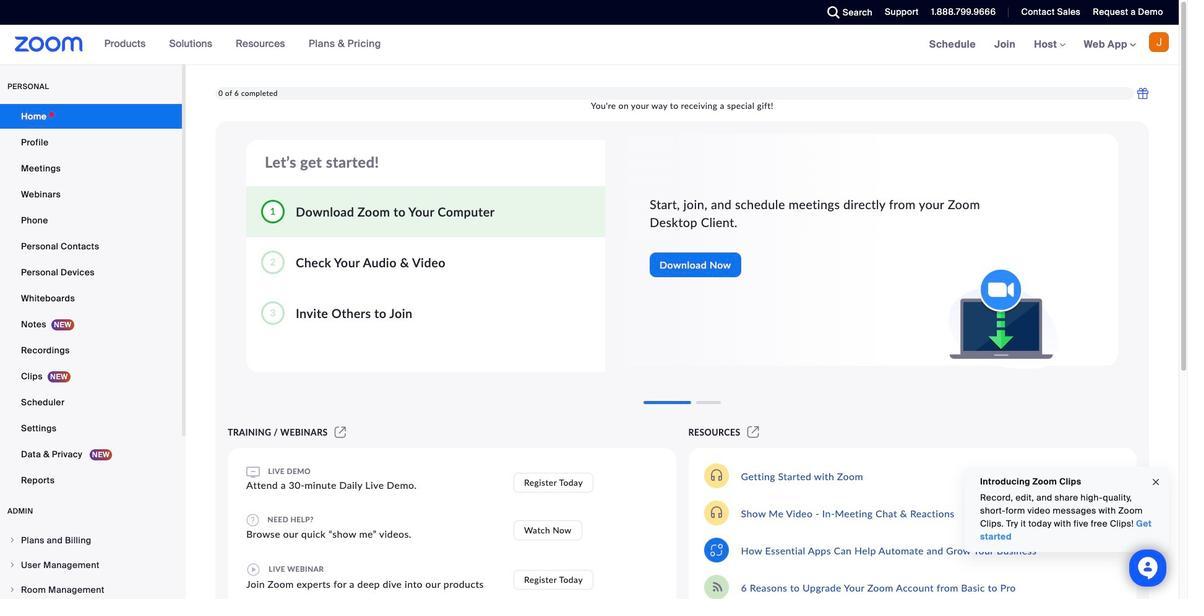 Task type: locate. For each thing, give the bounding box(es) containing it.
1 window new image from the left
[[333, 427, 348, 438]]

menu item
[[0, 529, 182, 552], [0, 554, 182, 577], [0, 578, 182, 599]]

right image
[[9, 537, 16, 544], [9, 562, 16, 569], [9, 586, 16, 594]]

3 right image from the top
[[9, 586, 16, 594]]

0 vertical spatial right image
[[9, 537, 16, 544]]

product information navigation
[[95, 25, 391, 64]]

0 vertical spatial menu item
[[0, 529, 182, 552]]

profile picture image
[[1150, 32, 1170, 52]]

1 horizontal spatial window new image
[[746, 427, 762, 438]]

1 vertical spatial menu item
[[0, 554, 182, 577]]

window new image
[[333, 427, 348, 438], [746, 427, 762, 438]]

2 vertical spatial menu item
[[0, 578, 182, 599]]

zoom logo image
[[15, 37, 83, 52]]

0 horizontal spatial window new image
[[333, 427, 348, 438]]

1 right image from the top
[[9, 537, 16, 544]]

3 menu item from the top
[[0, 578, 182, 599]]

2 vertical spatial right image
[[9, 586, 16, 594]]

1 vertical spatial right image
[[9, 562, 16, 569]]

banner
[[0, 25, 1180, 65]]



Task type: vqa. For each thing, say whether or not it's contained in the screenshot.
menu item to the top
yes



Task type: describe. For each thing, give the bounding box(es) containing it.
personal menu menu
[[0, 104, 182, 494]]

2 window new image from the left
[[746, 427, 762, 438]]

close image
[[1152, 475, 1162, 489]]

2 menu item from the top
[[0, 554, 182, 577]]

2 right image from the top
[[9, 562, 16, 569]]

1 menu item from the top
[[0, 529, 182, 552]]

admin menu menu
[[0, 529, 182, 599]]

meetings navigation
[[921, 25, 1180, 65]]



